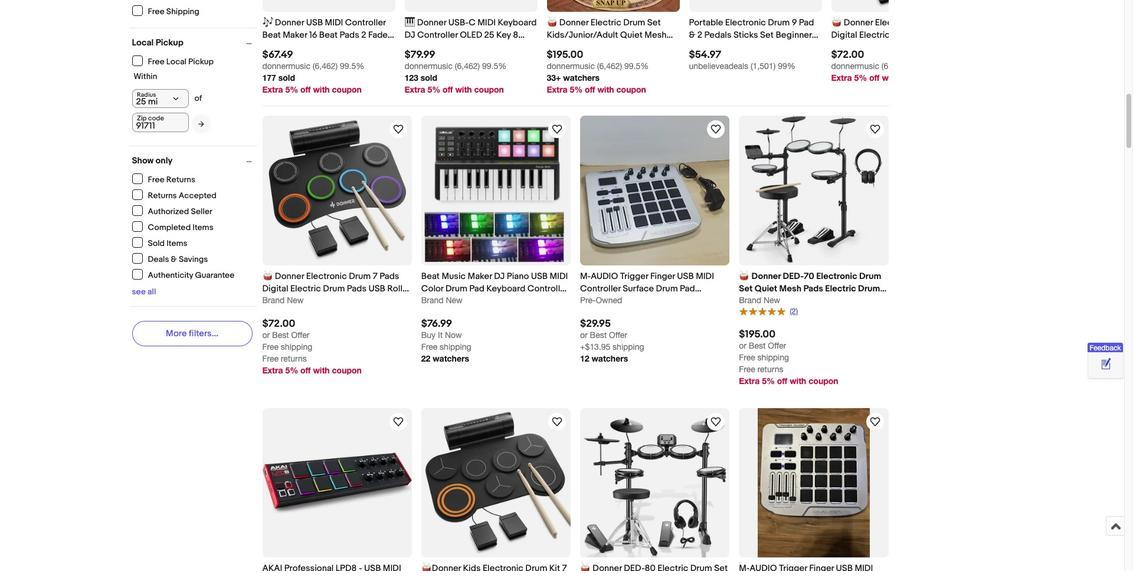 Task type: describe. For each thing, give the bounding box(es) containing it.
beginner
[[776, 30, 812, 41]]

color
[[421, 283, 444, 294]]

donner inside 🥁 donner electronic drum 7 pads digital electric drum pads usb roll up silicone
[[275, 271, 304, 282]]

pedals
[[705, 30, 732, 41]]

$54.97
[[689, 49, 721, 61]]

see
[[132, 287, 146, 297]]

deals
[[148, 254, 169, 264]]

dj inside 🎹 donner usb-c midi keyboard dj controller oled 25 key 8 drum pads touch bar $79.99 donnermusic (6,462) 99.5% 123 sold extra 5% off with coupon
[[405, 30, 415, 41]]

🥁 donner ded-70 electronic drum set quiet mesh pads electric drum with stool
[[739, 271, 882, 307]]

kids
[[689, 42, 707, 53]]

set inside 🥁 donner electric drum set kids/junior/adult quiet mesh pad 40 melodics lessons $195.00 donnermusic (6,462) 99.5% 33+ watchers extra 5% off with coupon
[[647, 17, 661, 28]]

completed items link
[[132, 221, 214, 232]]

🥁 donner ded-70 electronic drum set quiet mesh pads electric drum with stool link
[[739, 270, 889, 307]]

coupon inside 🥁 donner electric drum set kids/junior/adult quiet mesh pad 40 melodics lessons $195.00 donnermusic (6,462) 99.5% 33+ watchers extra 5% off with coupon
[[617, 85, 646, 95]]

usb inside 🥁 donner electronic 7 pads digital electric drum pads usb roll up drum silicone $72.00 donnermusic (6,462) 99.5% extra 5% off with coupon
[[938, 30, 954, 41]]

m-audio trigger finger usb midi controller surface drum pad (ytp019577) heading
[[580, 271, 714, 307]]

completed items
[[148, 222, 214, 232]]

(2) link
[[739, 306, 798, 316]]

beat inside beat music maker dj piano usb midi color drum pad keyboard controller 25 key new
[[421, 271, 440, 282]]

feedback
[[1090, 344, 1121, 352]]

🥁 donner electronic drum 7 pads digital electric drum pads usb roll up silicone link
[[262, 270, 412, 307]]

donnermusic inside 🥁 donner electric drum set kids/junior/adult quiet mesh pad 40 melodics lessons $195.00 donnermusic (6,462) 99.5% 33+ watchers extra 5% off with coupon
[[547, 62, 595, 71]]

electronic inside "🥁 donner ded-70 electronic drum set quiet mesh pads electric drum with stool"
[[816, 271, 857, 282]]

watchers inside 🥁 donner electric drum set kids/junior/adult quiet mesh pad 40 melodics lessons $195.00 donnermusic (6,462) 99.5% 33+ watchers extra 5% off with coupon
[[563, 73, 600, 83]]

oled
[[460, 30, 482, 41]]

(ytp019577)
[[580, 295, 630, 307]]

watchers for $29.95
[[592, 353, 628, 363]]

🥁 donner ded-80 electric drum set 5 drum 4 quiet mesh pad with throne | refurb image
[[580, 409, 730, 558]]

+$13.95
[[580, 342, 610, 352]]

extra inside 🥁 donner electric drum set kids/junior/adult quiet mesh pad 40 melodics lessons $195.00 donnermusic (6,462) 99.5% 33+ watchers extra 5% off with coupon
[[547, 85, 568, 95]]

set inside portable electronic drum 9 pad & 2 pedals sticks set beginner kids midi speakers $54.97 unbelieveadeals (1,501) 99%
[[760, 30, 774, 41]]

99.5% inside 🎶 donner usb midi controller beat maker 16 beat pads 2 fader knobs drum machine $67.49 donnermusic (6,462) 99.5% 177 sold extra 5% off with coupon
[[340, 62, 364, 71]]

roll inside 🥁 donner electronic drum 7 pads digital electric drum pads usb roll up silicone
[[387, 283, 403, 294]]

authenticity guarantee link
[[132, 269, 235, 280]]

70
[[804, 271, 814, 282]]

sold inside 🎶 donner usb midi controller beat maker 16 beat pads 2 fader knobs drum machine $67.49 donnermusic (6,462) 99.5% 177 sold extra 5% off with coupon
[[278, 73, 295, 83]]

& inside portable electronic drum 9 pad & 2 pedals sticks set beginner kids midi speakers $54.97 unbelieveadeals (1,501) 99%
[[689, 30, 696, 41]]

trigger
[[620, 271, 648, 282]]

c
[[469, 17, 476, 28]]

dj inside beat music maker dj piano usb midi color drum pad keyboard controller 25 key new
[[494, 271, 505, 282]]

bar
[[476, 42, 490, 53]]

(6,462) inside 🎹 donner usb-c midi keyboard dj controller oled 25 key 8 drum pads touch bar $79.99 donnermusic (6,462) 99.5% 123 sold extra 5% off with coupon
[[455, 62, 480, 71]]

keyboard inside beat music maker dj piano usb midi color drum pad keyboard controller 25 key new
[[487, 283, 526, 294]]

coupon inside 🥁 donner electronic 7 pads digital electric drum pads usb roll up drum silicone $72.00 donnermusic (6,462) 99.5% extra 5% off with coupon
[[901, 73, 931, 83]]

with inside $195.00 or best offer free shipping free returns extra 5% off with coupon
[[790, 376, 807, 386]]

speakers
[[729, 42, 767, 53]]

owned
[[596, 295, 622, 305]]

extra inside $195.00 or best offer free shipping free returns extra 5% off with coupon
[[739, 376, 760, 386]]

donner inside "🥁 donner ded-70 electronic drum set quiet mesh pads electric drum with stool"
[[752, 271, 781, 282]]

123
[[405, 73, 418, 83]]

fader
[[368, 30, 391, 41]]

16
[[309, 30, 317, 41]]

5% inside 🥁 donner electric drum set kids/junior/adult quiet mesh pad 40 melodics lessons $195.00 donnermusic (6,462) 99.5% 33+ watchers extra 5% off with coupon
[[570, 85, 583, 95]]

free inside free local pickup link
[[148, 56, 165, 66]]

coupon inside 🎹 donner usb-c midi keyboard dj controller oled 25 key 8 drum pads touch bar $79.99 donnermusic (6,462) 99.5% 123 sold extra 5% off with coupon
[[474, 85, 504, 95]]

🎶 donner usb midi controller beat maker 16 beat pads 2 fader knobs drum machine heading
[[262, 17, 394, 53]]

kids/junior/adult
[[547, 30, 618, 41]]

🥁 donner electronic drum 7 pads digital electric drum pads usb roll up silicone heading
[[262, 271, 409, 307]]

$195.00 inside $195.00 or best offer free shipping free returns extra 5% off with coupon
[[739, 329, 776, 341]]

electronic inside 🥁 donner electronic 7 pads digital electric drum pads usb roll up drum silicone $72.00 donnermusic (6,462) 99.5% extra 5% off with coupon
[[875, 17, 916, 28]]

digital inside 🥁 donner electronic 7 pads digital electric drum pads usb roll up drum silicone $72.00 donnermusic (6,462) 99.5% extra 5% off with coupon
[[831, 30, 857, 41]]

knobs
[[262, 42, 288, 53]]

lessons
[[617, 42, 650, 53]]

show only
[[132, 155, 173, 166]]

40
[[564, 42, 575, 53]]

with
[[739, 295, 758, 307]]

25 inside beat music maker dj piano usb midi color drum pad keyboard controller 25 key new
[[421, 295, 431, 307]]

$195.00 or best offer free shipping free returns extra 5% off with coupon
[[739, 329, 839, 386]]

🎹 donner usb-c midi keyboard dj controller oled 25 key 8 drum pads touch bar $79.99 donnermusic (6,462) 99.5% 123 sold extra 5% off with coupon
[[405, 17, 537, 95]]

off inside 🥁 donner electric drum set kids/junior/adult quiet mesh pad 40 melodics lessons $195.00 donnermusic (6,462) 99.5% 33+ watchers extra 5% off with coupon
[[585, 85, 595, 95]]

1 vertical spatial local
[[166, 56, 186, 66]]

quiet inside "🥁 donner ded-70 electronic drum set quiet mesh pads electric drum with stool"
[[755, 283, 778, 294]]

music
[[442, 271, 466, 282]]

m-audio trigger finger usb midi controller surface drum pad (ytp019577) image for watch m-audio trigger finger usb midi controller surface drum pad (ytp019577) image to the bottom
[[758, 409, 870, 558]]

watch akai professional lpd8 - usb midi controller with 8 responsive rgb mpc drum pads image
[[391, 415, 405, 429]]

🎹
[[405, 17, 415, 28]]

authenticity
[[148, 270, 193, 280]]

off inside $195.00 or best offer free shipping free returns extra 5% off with coupon
[[777, 376, 788, 386]]

(6,462) inside 🥁 donner electronic 7 pads digital electric drum pads usb roll up drum silicone $72.00 donnermusic (6,462) 99.5% extra 5% off with coupon
[[882, 62, 907, 71]]

$72.00 or best offer free shipping free returns extra 5% off with coupon
[[262, 318, 362, 375]]

savings
[[179, 254, 208, 264]]

coupon inside $72.00 or best offer free shipping free returns extra 5% off with coupon
[[332, 365, 362, 375]]

ded-
[[783, 271, 804, 282]]

free returns
[[148, 174, 195, 184]]

watchers for $76.99
[[433, 353, 469, 363]]

midi inside m-audio trigger finger usb midi controller surface drum pad (ytp019577)
[[696, 271, 714, 282]]

🎶
[[262, 17, 273, 28]]

more
[[166, 328, 187, 339]]

free returns link
[[132, 174, 196, 184]]

now
[[445, 330, 462, 340]]

pad inside 🥁 donner electric drum set kids/junior/adult quiet mesh pad 40 melodics lessons $195.00 donnermusic (6,462) 99.5% 33+ watchers extra 5% off with coupon
[[547, 42, 562, 53]]

with inside 🥁 donner electronic 7 pads digital electric drum pads usb roll up drum silicone $72.00 donnermusic (6,462) 99.5% extra 5% off with coupon
[[882, 73, 899, 83]]

seller
[[191, 206, 212, 216]]

9
[[792, 17, 797, 28]]

2 inside 🎶 donner usb midi controller beat maker 16 beat pads 2 fader knobs drum machine $67.49 donnermusic (6,462) 99.5% 177 sold extra 5% off with coupon
[[361, 30, 366, 41]]

all
[[148, 287, 156, 297]]

3 brand from the left
[[739, 295, 762, 305]]

$72.00 inside $72.00 or best offer free shipping free returns extra 5% off with coupon
[[262, 318, 295, 330]]

🥁 donner electronic drum 7 pads digital electric drum pads usb roll up silicone image
[[262, 116, 412, 265]]

electric inside 🥁 donner electric drum set kids/junior/adult quiet mesh pad 40 melodics lessons $195.00 donnermusic (6,462) 99.5% 33+ watchers extra 5% off with coupon
[[591, 17, 621, 28]]

🥁 donner electric drum set kids/junior/adult quiet mesh pad 40 melodics lessons image
[[547, 0, 680, 12]]

watch beat music maker dj piano usb midi color drum pad keyboard controller 25 key new image
[[550, 122, 564, 137]]

$195.00 inside 🥁 donner electric drum set kids/junior/adult quiet mesh pad 40 melodics lessons $195.00 donnermusic (6,462) 99.5% 33+ watchers extra 5% off with coupon
[[547, 49, 583, 61]]

local pickup
[[132, 37, 184, 48]]

(2)
[[790, 307, 798, 316]]

🥁 donner electric drum set kids/junior/adult quiet mesh pad 40 melodics lessons $195.00 donnermusic (6,462) 99.5% 33+ watchers extra 5% off with coupon
[[547, 17, 667, 95]]

beat music maker dj piano usb midi color drum pad keyboard controller 25 key new heading
[[421, 271, 568, 307]]

portable electronic drum 9 pad & 2 pedals sticks set beginner kids midi speakers link
[[689, 17, 822, 53]]

touch
[[450, 42, 474, 53]]

unbelieveadeals
[[689, 62, 749, 71]]

m-audio trigger finger usb midi controller surface drum pad (ytp019577) image for topmost watch m-audio trigger finger usb midi controller surface drum pad (ytp019577) image
[[580, 116, 730, 265]]

watch 🥁 donner ded-80 electric drum set 5 drum 4 quiet mesh pad with throne | refurb image
[[709, 415, 723, 429]]

sold inside 🎹 donner usb-c midi keyboard dj controller oled 25 key 8 drum pads touch bar $79.99 donnermusic (6,462) 99.5% 123 sold extra 5% off with coupon
[[421, 73, 437, 83]]

portable electronic drum 9 pad & 2 pedals sticks set beginner kids midi speakers heading
[[689, 17, 818, 53]]

🥁 donner electronic 7 pads digital electric drum pads usb roll up drum silicone link
[[831, 17, 964, 53]]

free shipping link
[[132, 5, 200, 16]]

usb inside beat music maker dj piano usb midi color drum pad keyboard controller 25 key new
[[531, 271, 548, 282]]

brand for $76.99
[[421, 295, 444, 305]]

usb-
[[448, 17, 469, 28]]

shipping for $29.95
[[613, 342, 644, 352]]

sticks
[[734, 30, 758, 41]]

controller inside m-audio trigger finger usb midi controller surface drum pad (ytp019577)
[[580, 283, 621, 294]]

3 new from the left
[[764, 295, 780, 305]]

0 vertical spatial watch m-audio trigger finger usb midi controller surface drum pad (ytp019577) image
[[709, 122, 723, 137]]

returns accepted link
[[132, 189, 217, 200]]

shipping
[[166, 6, 199, 16]]

(6,462) inside 🥁 donner electric drum set kids/junior/adult quiet mesh pad 40 melodics lessons $195.00 donnermusic (6,462) 99.5% 33+ watchers extra 5% off with coupon
[[597, 62, 622, 71]]

sold items link
[[132, 237, 188, 248]]

authorized seller
[[148, 206, 212, 216]]

22
[[421, 353, 431, 363]]

controller inside beat music maker dj piano usb midi color drum pad keyboard controller 25 key new
[[528, 283, 568, 294]]

see all
[[132, 287, 156, 297]]

roll inside 🥁 donner electronic 7 pads digital electric drum pads usb roll up drum silicone $72.00 donnermusic (6,462) 99.5% extra 5% off with coupon
[[831, 42, 847, 53]]

beat music maker dj piano usb midi color drum pad keyboard controller 25 key new image
[[421, 116, 571, 265]]

5% inside $72.00 or best offer free shipping free returns extra 5% off with coupon
[[285, 365, 298, 375]]

pad inside m-audio trigger finger usb midi controller surface drum pad (ytp019577)
[[680, 283, 695, 294]]

drum inside m-audio trigger finger usb midi controller surface drum pad (ytp019577)
[[656, 283, 678, 294]]

🥁 donner electronic 7 pads digital electric drum pads usb roll up drum silicone $72.00 donnermusic (6,462) 99.5% extra 5% off with coupon
[[831, 17, 954, 83]]

best for $29.95
[[590, 330, 607, 340]]

1 horizontal spatial beat
[[319, 30, 338, 41]]

pad inside beat music maker dj piano usb midi color drum pad keyboard controller 25 key new
[[469, 283, 485, 294]]

1 horizontal spatial pickup
[[188, 56, 214, 66]]

1 vertical spatial returns
[[148, 190, 177, 200]]

pad inside portable electronic drum 9 pad & 2 pedals sticks set beginner kids midi speakers $54.97 unbelieveadeals (1,501) 99%
[[799, 17, 814, 28]]

stool
[[760, 295, 781, 307]]

33+
[[547, 73, 561, 83]]

donnermusic inside 🥁 donner electronic 7 pads digital electric drum pads usb roll up drum silicone $72.00 donnermusic (6,462) 99.5% extra 5% off with coupon
[[831, 62, 879, 71]]

shipping for $195.00
[[758, 353, 789, 362]]

akai professional lpd8 - usb midi controller with 8 responsive rgb mpc drum pads image
[[262, 453, 412, 514]]

or for $29.95
[[580, 330, 588, 340]]

new
[[450, 295, 469, 307]]

set inside "🥁 donner ded-70 electronic drum set quiet mesh pads electric drum with stool"
[[739, 283, 753, 294]]

donner for $79.99
[[417, 17, 446, 28]]

offer for $29.95
[[609, 330, 627, 340]]

brand new for $76.99
[[421, 295, 463, 305]]

melodics
[[577, 42, 615, 53]]

99%
[[778, 62, 796, 71]]

(1,501)
[[751, 62, 776, 71]]

donnermusic inside 🎹 donner usb-c midi keyboard dj controller oled 25 key 8 drum pads touch bar $79.99 donnermusic (6,462) 99.5% 123 sold extra 5% off with coupon
[[405, 62, 453, 71]]

🥁 donner ded-70 electronic drum set quiet mesh pads electric drum with stool image
[[745, 116, 883, 265]]

controller inside 🎹 donner usb-c midi keyboard dj controller oled 25 key 8 drum pads touch bar $79.99 donnermusic (6,462) 99.5% 123 sold extra 5% off with coupon
[[417, 30, 458, 41]]

free inside free returns link
[[148, 174, 165, 184]]

watch 🥁donner kids electronic drum kit 7 pad roll up quiet pad built-in speaker gift image
[[550, 415, 564, 429]]

extra inside 🥁 donner electronic 7 pads digital electric drum pads usb roll up drum silicone $72.00 donnermusic (6,462) 99.5% extra 5% off with coupon
[[831, 73, 852, 83]]

up inside 🥁 donner electronic 7 pads digital electric drum pads usb roll up drum silicone $72.00 donnermusic (6,462) 99.5% extra 5% off with coupon
[[849, 42, 860, 53]]

quiet inside 🥁 donner electric drum set kids/junior/adult quiet mesh pad 40 melodics lessons $195.00 donnermusic (6,462) 99.5% 33+ watchers extra 5% off with coupon
[[620, 30, 643, 41]]

authenticity guarantee
[[148, 270, 235, 280]]

usb inside 🎶 donner usb midi controller beat maker 16 beat pads 2 fader knobs drum machine $67.49 donnermusic (6,462) 99.5% 177 sold extra 5% off with coupon
[[306, 17, 323, 28]]

99.5% inside 🥁 donner electric drum set kids/junior/adult quiet mesh pad 40 melodics lessons $195.00 donnermusic (6,462) 99.5% 33+ watchers extra 5% off with coupon
[[625, 62, 649, 71]]

1 vertical spatial watch m-audio trigger finger usb midi controller surface drum pad (ytp019577) image
[[868, 415, 882, 429]]

pre-owned
[[580, 295, 622, 305]]

coupon inside $195.00 or best offer free shipping free returns extra 5% off with coupon
[[809, 376, 839, 386]]

sold
[[148, 238, 165, 248]]

portable
[[689, 17, 723, 28]]

authorized
[[148, 206, 189, 216]]

returns for $195.00
[[758, 365, 784, 374]]

5% inside 🥁 donner electronic 7 pads digital electric drum pads usb roll up drum silicone $72.00 donnermusic (6,462) 99.5% extra 5% off with coupon
[[854, 73, 867, 83]]

midi inside 🎶 donner usb midi controller beat maker 16 beat pads 2 fader knobs drum machine $67.49 donnermusic (6,462) 99.5% 177 sold extra 5% off with coupon
[[325, 17, 343, 28]]

drum inside beat music maker dj piano usb midi color drum pad keyboard controller 25 key new
[[446, 283, 467, 294]]

maker inside 🎶 donner usb midi controller beat maker 16 beat pads 2 fader knobs drum machine $67.49 donnermusic (6,462) 99.5% 177 sold extra 5% off with coupon
[[283, 30, 307, 41]]



Task type: locate. For each thing, give the bounding box(es) containing it.
electronic inside 🥁 donner electronic drum 7 pads digital electric drum pads usb roll up silicone
[[306, 271, 347, 282]]

silicone for electric
[[276, 295, 308, 307]]

dj down 🎹 on the left of the page
[[405, 30, 415, 41]]

free local pickup link
[[132, 55, 214, 66]]

returns
[[281, 354, 307, 363], [758, 365, 784, 374]]

midi inside portable electronic drum 9 pad & 2 pedals sticks set beginner kids midi speakers $54.97 unbelieveadeals (1,501) 99%
[[709, 42, 727, 53]]

silicone for drum
[[886, 42, 918, 53]]

brand for $72.00
[[262, 295, 285, 305]]

1 new from the left
[[287, 295, 304, 305]]

99.5%
[[340, 62, 364, 71], [482, 62, 507, 71], [625, 62, 649, 71], [909, 62, 933, 71]]

1 vertical spatial roll
[[387, 283, 403, 294]]

🥁 inside 🥁 donner electronic 7 pads digital electric drum pads usb roll up drum silicone $72.00 donnermusic (6,462) 99.5% extra 5% off with coupon
[[831, 17, 842, 28]]

authorized seller link
[[132, 205, 213, 216]]

$195.00 down (2) link
[[739, 329, 776, 341]]

or for $195.00
[[739, 341, 747, 351]]

completed
[[148, 222, 191, 232]]

2 horizontal spatial brand
[[739, 295, 762, 305]]

0 horizontal spatial digital
[[262, 283, 288, 294]]

0 horizontal spatial &
[[171, 254, 177, 264]]

key inside beat music maker dj piano usb midi color drum pad keyboard controller 25 key new
[[433, 295, 448, 307]]

offer inside $29.95 or best offer +$13.95 shipping 12 watchers
[[609, 330, 627, 340]]

free inside $76.99 buy it now free shipping 22 watchers
[[421, 342, 438, 352]]

(6,462) inside 🎶 donner usb midi controller beat maker 16 beat pads 2 fader knobs drum machine $67.49 donnermusic (6,462) 99.5% 177 sold extra 5% off with coupon
[[313, 62, 338, 71]]

drum inside 🥁 donner electric drum set kids/junior/adult quiet mesh pad 40 melodics lessons $195.00 donnermusic (6,462) 99.5% 33+ watchers extra 5% off with coupon
[[623, 17, 645, 28]]

$79.99
[[405, 49, 436, 61]]

0 horizontal spatial new
[[287, 295, 304, 305]]

99.5% down 🥁 donner electronic 7 pads digital electric drum pads usb roll up drum silicone link
[[909, 62, 933, 71]]

1 vertical spatial returns
[[758, 365, 784, 374]]

mesh inside "🥁 donner ded-70 electronic drum set quiet mesh pads electric drum with stool"
[[779, 283, 802, 294]]

1 horizontal spatial brand
[[421, 295, 444, 305]]

returns inside $195.00 or best offer free shipping free returns extra 5% off with coupon
[[758, 365, 784, 374]]

0 vertical spatial set
[[647, 17, 661, 28]]

returns for $72.00
[[281, 354, 307, 363]]

accepted
[[179, 190, 217, 200]]

best inside $29.95 or best offer +$13.95 shipping 12 watchers
[[590, 330, 607, 340]]

m-audio trigger finger usb midi controller surface drum pad (ytp019577) image
[[580, 116, 730, 265], [758, 409, 870, 558]]

2 brand from the left
[[421, 295, 444, 305]]

0 horizontal spatial mesh
[[645, 30, 667, 41]]

99.5% down lessons
[[625, 62, 649, 71]]

returns down free returns link
[[148, 190, 177, 200]]

1 horizontal spatial m-audio trigger finger usb midi controller surface drum pad (ytp019577) image
[[758, 409, 870, 558]]

donner for $72.00
[[844, 17, 873, 28]]

0 horizontal spatial offer
[[291, 330, 310, 340]]

shipping inside $29.95 or best offer +$13.95 shipping 12 watchers
[[613, 342, 644, 352]]

shipping for $76.99
[[440, 342, 471, 352]]

controller up pre-owned
[[580, 283, 621, 294]]

0 vertical spatial dj
[[405, 30, 415, 41]]

$29.95
[[580, 318, 611, 330]]

0 horizontal spatial dj
[[405, 30, 415, 41]]

3 brand new from the left
[[739, 295, 780, 305]]

coupon inside 🎶 donner usb midi controller beat maker 16 beat pads 2 fader knobs drum machine $67.49 donnermusic (6,462) 99.5% 177 sold extra 5% off with coupon
[[332, 85, 362, 95]]

🥁 donner electric drum set kids/junior/adult quiet mesh pad 40 melodics lessons link
[[547, 17, 680, 53]]

watchers inside $76.99 buy it now free shipping 22 watchers
[[433, 353, 469, 363]]

donner inside 🥁 donner electronic 7 pads digital electric drum pads usb roll up drum silicone $72.00 donnermusic (6,462) 99.5% extra 5% off with coupon
[[844, 17, 873, 28]]

mesh
[[645, 30, 667, 41], [779, 283, 802, 294]]

0 vertical spatial maker
[[283, 30, 307, 41]]

filters...
[[189, 328, 218, 339]]

pickup down the local pickup dropdown button
[[188, 56, 214, 66]]

or inside $72.00 or best offer free shipping free returns extra 5% off with coupon
[[262, 330, 270, 340]]

🎹 donner usb-c midi keyboard dj controller oled 25 key 8 drum pads touch bar heading
[[405, 17, 537, 53]]

midi down the pedals
[[709, 42, 727, 53]]

maker inside beat music maker dj piano usb midi color drum pad keyboard controller 25 key new
[[468, 271, 492, 282]]

donnermusic down '$79.99'
[[405, 62, 453, 71]]

extra
[[831, 73, 852, 83], [262, 85, 283, 95], [405, 85, 425, 95], [547, 85, 568, 95], [262, 365, 283, 375], [739, 376, 760, 386]]

🥁 for drum
[[831, 17, 842, 28]]

local
[[132, 37, 154, 48], [166, 56, 186, 66]]

0 vertical spatial roll
[[831, 42, 847, 53]]

audio
[[591, 271, 618, 282]]

usb inside m-audio trigger finger usb midi controller surface drum pad (ytp019577)
[[677, 271, 694, 282]]

🥁 up kids/junior/adult on the top
[[547, 17, 558, 28]]

2 horizontal spatial beat
[[421, 271, 440, 282]]

0 vertical spatial returns
[[281, 354, 307, 363]]

0 horizontal spatial 7
[[373, 271, 378, 282]]

mesh up lessons
[[645, 30, 667, 41]]

sold right 123
[[421, 73, 437, 83]]

show only button
[[132, 155, 257, 166]]

with inside 🎹 donner usb-c midi keyboard dj controller oled 25 key 8 drum pads touch bar $79.99 donnermusic (6,462) 99.5% 123 sold extra 5% off with coupon
[[455, 85, 472, 95]]

usb down 🥁 donner electronic 7 pads digital electric drum pads usb roll up drum silicone
[[938, 30, 954, 41]]

donnermusic inside 🎶 donner usb midi controller beat maker 16 beat pads 2 fader knobs drum machine $67.49 donnermusic (6,462) 99.5% 177 sold extra 5% off with coupon
[[262, 62, 310, 71]]

1 horizontal spatial new
[[446, 295, 463, 305]]

1 vertical spatial digital
[[262, 283, 288, 294]]

0 vertical spatial $195.00
[[547, 49, 583, 61]]

0 vertical spatial digital
[[831, 30, 857, 41]]

🥁 right guarantee
[[262, 271, 273, 282]]

up inside 🥁 donner electronic drum 7 pads digital electric drum pads usb roll up silicone
[[262, 295, 274, 307]]

drum
[[623, 17, 645, 28], [768, 17, 790, 28], [892, 30, 914, 41], [290, 42, 312, 53], [405, 42, 427, 53], [862, 42, 884, 53], [349, 271, 371, 282], [859, 271, 882, 282], [323, 283, 345, 294], [446, 283, 467, 294], [656, 283, 678, 294], [858, 283, 880, 294]]

🎶 donner usb midi controller beat maker 16 beat pads 2 fader knobs drum machine $67.49 donnermusic (6,462) 99.5% 177 sold extra 5% off with coupon
[[262, 17, 391, 95]]

0 horizontal spatial set
[[647, 17, 661, 28]]

only
[[156, 155, 173, 166]]

watch m-audio trigger finger usb midi controller surface drum pad (ytp019577) image
[[709, 122, 723, 137], [868, 415, 882, 429]]

controller down piano
[[528, 283, 568, 294]]

1 horizontal spatial digital
[[831, 30, 857, 41]]

keyboard inside 🎹 donner usb-c midi keyboard dj controller oled 25 key 8 drum pads touch bar $79.99 donnermusic (6,462) 99.5% 123 sold extra 5% off with coupon
[[498, 17, 537, 28]]

offer for $72.00
[[291, 330, 310, 340]]

1 horizontal spatial $72.00
[[831, 49, 864, 61]]

off inside 🎶 donner usb midi controller beat maker 16 beat pads 2 fader knobs drum machine $67.49 donnermusic (6,462) 99.5% 177 sold extra 5% off with coupon
[[300, 85, 311, 95]]

more filters... button
[[132, 321, 252, 346]]

(6,462) down machine
[[313, 62, 338, 71]]

1 (6,462) from the left
[[313, 62, 338, 71]]

electronic
[[725, 17, 766, 28], [875, 17, 916, 28], [306, 271, 347, 282], [816, 271, 857, 282]]

2 horizontal spatial brand new
[[739, 295, 780, 305]]

1 horizontal spatial 7
[[918, 17, 923, 28]]

new up $72.00 or best offer free shipping free returns extra 5% off with coupon
[[287, 295, 304, 305]]

1 brand new from the left
[[262, 295, 304, 305]]

set right the sticks
[[760, 30, 774, 41]]

with
[[882, 73, 899, 83], [313, 85, 330, 95], [455, 85, 472, 95], [598, 85, 614, 95], [313, 365, 330, 375], [790, 376, 807, 386]]

midi inside beat music maker dj piano usb midi color drum pad keyboard controller 25 key new
[[550, 271, 568, 282]]

0 horizontal spatial maker
[[283, 30, 307, 41]]

free local pickup
[[148, 56, 214, 66]]

1 vertical spatial set
[[760, 30, 774, 41]]

2 heading from the left
[[421, 563, 567, 571]]

shipping inside $72.00 or best offer free shipping free returns extra 5% off with coupon
[[281, 342, 312, 352]]

donnermusic down '40'
[[547, 62, 595, 71]]

local down the local pickup dropdown button
[[166, 56, 186, 66]]

2 horizontal spatial best
[[749, 341, 766, 351]]

shipping inside $76.99 buy it now free shipping 22 watchers
[[440, 342, 471, 352]]

5% inside 🎹 donner usb-c midi keyboard dj controller oled 25 key 8 drum pads touch bar $79.99 donnermusic (6,462) 99.5% 123 sold extra 5% off with coupon
[[428, 85, 440, 95]]

it
[[438, 330, 443, 340]]

heading for 🥁donner kids electronic drum kit 7 pad roll up quiet pad built-in speaker gift image
[[421, 563, 567, 571]]

🥁 donner electronic 7 pads digital electric drum pads usb roll up drum silicone image
[[831, 0, 964, 12]]

1 vertical spatial maker
[[468, 271, 492, 282]]

🥁 right 9
[[831, 17, 842, 28]]

donner
[[275, 17, 304, 28], [417, 17, 446, 28], [559, 17, 589, 28], [844, 17, 873, 28], [275, 271, 304, 282], [752, 271, 781, 282]]

pads
[[925, 17, 944, 28], [340, 30, 359, 41], [916, 30, 936, 41], [429, 42, 448, 53], [380, 271, 399, 282], [347, 283, 367, 294], [804, 283, 823, 294]]

donner inside 🎹 donner usb-c midi keyboard dj controller oled 25 key 8 drum pads touch bar $79.99 donnermusic (6,462) 99.5% 123 sold extra 5% off with coupon
[[417, 17, 446, 28]]

0 horizontal spatial pickup
[[156, 37, 184, 48]]

new for $76.99
[[446, 295, 463, 305]]

1 horizontal spatial local
[[166, 56, 186, 66]]

0 horizontal spatial items
[[167, 238, 187, 248]]

or for $72.00
[[262, 330, 270, 340]]

watch 🥁 donner electronic drum 7 pads digital electric drum pads usb roll up silicone image
[[391, 122, 405, 137]]

watch 🥁 donner ded-70 electronic drum set quiet mesh pads electric drum with stool image
[[868, 122, 882, 137]]

free inside 'free shipping' link
[[148, 6, 165, 16]]

4 heading from the left
[[739, 563, 873, 571]]

midi left m-
[[550, 271, 568, 282]]

1 horizontal spatial silicone
[[886, 42, 918, 53]]

2 2 from the left
[[698, 30, 703, 41]]

$67.49
[[262, 49, 293, 61]]

1 vertical spatial $195.00
[[739, 329, 776, 341]]

5% inside 🎶 donner usb midi controller beat maker 16 beat pads 2 fader knobs drum machine $67.49 donnermusic (6,462) 99.5% 177 sold extra 5% off with coupon
[[285, 85, 298, 95]]

heading for 🥁 donner ded-80 electric drum set 5 drum 4 quiet mesh pad with throne | refurb image
[[580, 563, 728, 571]]

1 vertical spatial items
[[167, 238, 187, 248]]

0 vertical spatial up
[[849, 42, 860, 53]]

with inside $72.00 or best offer free shipping free returns extra 5% off with coupon
[[313, 365, 330, 375]]

key inside 🎹 donner usb-c midi keyboard dj controller oled 25 key 8 drum pads touch bar $79.99 donnermusic (6,462) 99.5% 123 sold extra 5% off with coupon
[[496, 30, 511, 41]]

watchers down the now
[[433, 353, 469, 363]]

extra inside 🎶 donner usb midi controller beat maker 16 beat pads 2 fader knobs drum machine $67.49 donnermusic (6,462) 99.5% 177 sold extra 5% off with coupon
[[262, 85, 283, 95]]

(6,462) down touch
[[455, 62, 480, 71]]

usb inside 🥁 donner electronic drum 7 pads digital electric drum pads usb roll up silicone
[[369, 283, 385, 294]]

1 horizontal spatial returns
[[758, 365, 784, 374]]

2 donnermusic from the left
[[405, 62, 453, 71]]

1 horizontal spatial up
[[849, 42, 860, 53]]

keyboard up 8
[[498, 17, 537, 28]]

2 99.5% from the left
[[482, 62, 507, 71]]

1 horizontal spatial 25
[[484, 30, 494, 41]]

silicone inside 🥁 donner electronic 7 pads digital electric drum pads usb roll up drum silicone $72.00 donnermusic (6,462) 99.5% extra 5% off with coupon
[[886, 42, 918, 53]]

1 vertical spatial keyboard
[[487, 283, 526, 294]]

local pickup button
[[132, 37, 257, 48]]

2 up kids
[[698, 30, 703, 41]]

local up within
[[132, 37, 154, 48]]

🥁 for $195.00
[[547, 17, 558, 28]]

1 horizontal spatial &
[[689, 30, 696, 41]]

3 heading from the left
[[580, 563, 728, 571]]

🥁 donner electric drum set kids/junior/adult quiet mesh pad 40 melodics lessons heading
[[547, 17, 673, 53]]

new
[[287, 295, 304, 305], [446, 295, 463, 305], [764, 295, 780, 305]]

offer down $29.95
[[609, 330, 627, 340]]

returns
[[166, 174, 195, 184], [148, 190, 177, 200]]

silicone up $72.00 or best offer free shipping free returns extra 5% off with coupon
[[276, 295, 308, 307]]

1 99.5% from the left
[[340, 62, 364, 71]]

1 vertical spatial 7
[[373, 271, 378, 282]]

controller up fader
[[345, 17, 386, 28]]

🥁donner kids electronic drum kit 7 pad roll up quiet pad built-in speaker gift image
[[421, 409, 571, 558]]

controller down usb-
[[417, 30, 458, 41]]

$76.99
[[421, 318, 452, 330]]

brand new up $72.00 or best offer free shipping free returns extra 5% off with coupon
[[262, 295, 304, 305]]

offer down (2) link
[[768, 341, 786, 351]]

brand
[[262, 295, 285, 305], [421, 295, 444, 305], [739, 295, 762, 305]]

best for $195.00
[[749, 341, 766, 351]]

set up "with" on the right bottom
[[739, 283, 753, 294]]

surface
[[623, 283, 654, 294]]

🥁 for up
[[262, 271, 273, 282]]

deals & savings link
[[132, 253, 209, 264]]

1 horizontal spatial roll
[[831, 42, 847, 53]]

pads inside "🥁 donner ded-70 electronic drum set quiet mesh pads electric drum with stool"
[[804, 283, 823, 294]]

beat up color
[[421, 271, 440, 282]]

shipping for $72.00
[[281, 342, 312, 352]]

donner for $67.49
[[275, 17, 304, 28]]

drum inside 🎶 donner usb midi controller beat maker 16 beat pads 2 fader knobs drum machine $67.49 donnermusic (6,462) 99.5% 177 sold extra 5% off with coupon
[[290, 42, 312, 53]]

buy
[[421, 330, 436, 340]]

7 inside 🥁 donner electronic drum 7 pads digital electric drum pads usb roll up silicone
[[373, 271, 378, 282]]

mesh down ded-
[[779, 283, 802, 294]]

1 horizontal spatial watch m-audio trigger finger usb midi controller surface drum pad (ytp019577) image
[[868, 415, 882, 429]]

🎹 donner usb-c midi keyboard dj controller oled 25 key 8 drum pads touch bar link
[[405, 17, 537, 53]]

items up "deals & savings"
[[167, 238, 187, 248]]

off inside $72.00 or best offer free shipping free returns extra 5% off with coupon
[[300, 365, 311, 375]]

0 horizontal spatial or
[[262, 330, 270, 340]]

$72.00
[[831, 49, 864, 61], [262, 318, 295, 330]]

mesh inside 🥁 donner electric drum set kids/junior/adult quiet mesh pad 40 melodics lessons $195.00 donnermusic (6,462) 99.5% 33+ watchers extra 5% off with coupon
[[645, 30, 667, 41]]

1 horizontal spatial dj
[[494, 271, 505, 282]]

1 horizontal spatial key
[[496, 30, 511, 41]]

midi right finger
[[696, 271, 714, 282]]

items for completed items
[[193, 222, 214, 232]]

electric inside 🥁 donner electronic drum 7 pads digital electric drum pads usb roll up silicone
[[290, 283, 321, 294]]

finger
[[650, 271, 675, 282]]

& up kids
[[689, 30, 696, 41]]

keyboard down piano
[[487, 283, 526, 294]]

pads inside 🎹 donner usb-c midi keyboard dj controller oled 25 key 8 drum pads touch bar $79.99 donnermusic (6,462) 99.5% 123 sold extra 5% off with coupon
[[429, 42, 448, 53]]

3 99.5% from the left
[[625, 62, 649, 71]]

beat up 'knobs'
[[262, 30, 281, 41]]

donnermusic down $67.49 at the left
[[262, 62, 310, 71]]

maker left '16'
[[283, 30, 307, 41]]

$195.00 up 33+
[[547, 49, 583, 61]]

0 vertical spatial returns
[[166, 174, 195, 184]]

2 horizontal spatial offer
[[768, 341, 786, 351]]

1 vertical spatial 25
[[421, 295, 431, 307]]

1 horizontal spatial mesh
[[779, 283, 802, 294]]

piano
[[507, 271, 529, 282]]

dj
[[405, 30, 415, 41], [494, 271, 505, 282]]

1 horizontal spatial items
[[193, 222, 214, 232]]

12
[[580, 353, 589, 363]]

0 horizontal spatial silicone
[[276, 295, 308, 307]]

pre-
[[580, 295, 596, 305]]

items
[[193, 222, 214, 232], [167, 238, 187, 248]]

heading for m-audio trigger finger usb midi controller surface drum pad (ytp019577) image corresponding to watch m-audio trigger finger usb midi controller surface drum pad (ytp019577) image to the bottom
[[739, 563, 873, 571]]

key down color
[[433, 295, 448, 307]]

m-audio trigger finger usb midi controller surface drum pad (ytp019577)
[[580, 271, 714, 307]]

sold items
[[148, 238, 187, 248]]

usb left color
[[369, 283, 385, 294]]

donnermusic down 🥁 donner electronic 7 pads digital electric drum pads usb roll up drum silicone heading
[[831, 62, 879, 71]]

new for $72.00
[[287, 295, 304, 305]]

new up (2) link
[[764, 295, 780, 305]]

brand new
[[262, 295, 304, 305], [421, 295, 463, 305], [739, 295, 780, 305]]

None text field
[[132, 113, 189, 132]]

1 vertical spatial up
[[262, 295, 274, 307]]

items for sold items
[[167, 238, 187, 248]]

returns accepted
[[148, 190, 217, 200]]

7 inside 🥁 donner electronic 7 pads digital electric drum pads usb roll up drum silicone $72.00 donnermusic (6,462) 99.5% extra 5% off with coupon
[[918, 17, 923, 28]]

brand new for $72.00
[[262, 295, 304, 305]]

0 vertical spatial local
[[132, 37, 154, 48]]

electric
[[591, 17, 621, 28], [859, 30, 890, 41], [290, 283, 321, 294], [825, 283, 856, 294]]

1 vertical spatial pickup
[[188, 56, 214, 66]]

0 vertical spatial m-audio trigger finger usb midi controller surface drum pad (ytp019577) image
[[580, 116, 730, 265]]

brand new down color
[[421, 295, 463, 305]]

items down seller
[[193, 222, 214, 232]]

0 vertical spatial silicone
[[886, 42, 918, 53]]

up
[[849, 42, 860, 53], [262, 295, 274, 307]]

0 horizontal spatial brand new
[[262, 295, 304, 305]]

new down "music"
[[446, 295, 463, 305]]

best inside $195.00 or best offer free shipping free returns extra 5% off with coupon
[[749, 341, 766, 351]]

1 brand from the left
[[262, 295, 285, 305]]

(6,462) down 🥁 donner electronic 7 pads digital electric drum pads usb roll up drum silicone heading
[[882, 62, 907, 71]]

pads inside 🎶 donner usb midi controller beat maker 16 beat pads 2 fader knobs drum machine $67.49 donnermusic (6,462) 99.5% 177 sold extra 5% off with coupon
[[340, 30, 359, 41]]

0 vertical spatial 25
[[484, 30, 494, 41]]

0 vertical spatial quiet
[[620, 30, 643, 41]]

0 vertical spatial &
[[689, 30, 696, 41]]

3 donnermusic from the left
[[547, 62, 595, 71]]

2 brand new from the left
[[421, 295, 463, 305]]

(6,462)
[[313, 62, 338, 71], [455, 62, 480, 71], [597, 62, 622, 71], [882, 62, 907, 71]]

watchers inside $29.95 or best offer +$13.95 shipping 12 watchers
[[592, 353, 628, 363]]

quiet up lessons
[[620, 30, 643, 41]]

drum inside 🎹 donner usb-c midi keyboard dj controller oled 25 key 8 drum pads touch bar $79.99 donnermusic (6,462) 99.5% 123 sold extra 5% off with coupon
[[405, 42, 427, 53]]

(6,462) down melodics
[[597, 62, 622, 71]]

midi up machine
[[325, 17, 343, 28]]

heading for 'akai professional lpd8 - usb midi controller with 8 responsive rgb mpc drum pads' image
[[262, 563, 404, 571]]

1 horizontal spatial set
[[739, 283, 753, 294]]

&
[[689, 30, 696, 41], [171, 254, 177, 264]]

silicone down 🥁 donner electronic 7 pads digital electric drum pads usb roll up drum silicone
[[886, 42, 918, 53]]

1 vertical spatial dj
[[494, 271, 505, 282]]

electric inside 🥁 donner electronic 7 pads digital electric drum pads usb roll up drum silicone $72.00 donnermusic (6,462) 99.5% extra 5% off with coupon
[[859, 30, 890, 41]]

$29.95 or best offer +$13.95 shipping 12 watchers
[[580, 318, 644, 363]]

beat music maker dj piano usb midi color drum pad keyboard controller 25 key new link
[[421, 270, 571, 307]]

🥁 for with
[[739, 271, 750, 282]]

99.5% down machine
[[340, 62, 364, 71]]

🥁
[[547, 17, 558, 28], [831, 17, 842, 28], [262, 271, 273, 282], [739, 271, 750, 282]]

set up lessons
[[647, 17, 661, 28]]

electric inside "🥁 donner ded-70 electronic drum set quiet mesh pads electric drum with stool"
[[825, 283, 856, 294]]

set
[[647, 17, 661, 28], [760, 30, 774, 41], [739, 283, 753, 294]]

offer for $195.00
[[768, 341, 786, 351]]

m-
[[580, 271, 591, 282]]

key left 8
[[496, 30, 511, 41]]

4 (6,462) from the left
[[882, 62, 907, 71]]

0 horizontal spatial quiet
[[620, 30, 643, 41]]

off inside 🥁 donner electronic 7 pads digital electric drum pads usb roll up drum silicone $72.00 donnermusic (6,462) 99.5% extra 5% off with coupon
[[870, 73, 880, 83]]

best for $72.00
[[272, 330, 289, 340]]

pickup up free local pickup link
[[156, 37, 184, 48]]

usb up '16'
[[306, 17, 323, 28]]

99.5% down bar
[[482, 62, 507, 71]]

watchers right 33+
[[563, 73, 600, 83]]

extra inside 🎹 donner usb-c midi keyboard dj controller oled 25 key 8 drum pads touch bar $79.99 donnermusic (6,462) 99.5% 123 sold extra 5% off with coupon
[[405, 85, 425, 95]]

sold right 177
[[278, 73, 295, 83]]

8
[[513, 30, 518, 41]]

quiet up stool
[[755, 283, 778, 294]]

1 vertical spatial mesh
[[779, 283, 802, 294]]

0 horizontal spatial best
[[272, 330, 289, 340]]

offer down 🥁 donner electronic drum 7 pads digital electric drum pads usb roll up silicone
[[291, 330, 310, 340]]

1 vertical spatial quiet
[[755, 283, 778, 294]]

0 vertical spatial key
[[496, 30, 511, 41]]

within
[[134, 71, 157, 81]]

2 horizontal spatial set
[[760, 30, 774, 41]]

🥁 donner electronic 7 pads digital electric drum pads usb roll up drum silicone heading
[[831, 17, 961, 53]]

4 99.5% from the left
[[909, 62, 933, 71]]

🥁 inside 🥁 donner electronic drum 7 pads digital electric drum pads usb roll up silicone
[[262, 271, 273, 282]]

$76.99 buy it now free shipping 22 watchers
[[421, 318, 471, 363]]

usb right finger
[[677, 271, 694, 282]]

0 vertical spatial mesh
[[645, 30, 667, 41]]

0 vertical spatial items
[[193, 222, 214, 232]]

2 (6,462) from the left
[[455, 62, 480, 71]]

0 vertical spatial keyboard
[[498, 17, 537, 28]]

extra inside $72.00 or best offer free shipping free returns extra 5% off with coupon
[[262, 365, 283, 375]]

2 new from the left
[[446, 295, 463, 305]]

99.5% inside 🥁 donner electronic 7 pads digital electric drum pads usb roll up drum silicone $72.00 donnermusic (6,462) 99.5% extra 5% off with coupon
[[909, 62, 933, 71]]

2 sold from the left
[[421, 73, 437, 83]]

& right deals
[[171, 254, 177, 264]]

2 left fader
[[361, 30, 366, 41]]

maker right "music"
[[468, 271, 492, 282]]

1 vertical spatial silicone
[[276, 295, 308, 307]]

0 horizontal spatial 2
[[361, 30, 366, 41]]

5%
[[854, 73, 867, 83], [285, 85, 298, 95], [428, 85, 440, 95], [570, 85, 583, 95], [285, 365, 298, 375], [762, 376, 775, 386]]

1 horizontal spatial maker
[[468, 271, 492, 282]]

0 horizontal spatial $72.00
[[262, 318, 295, 330]]

electronic inside portable electronic drum 9 pad & 2 pedals sticks set beginner kids midi speakers $54.97 unbelieveadeals (1,501) 99%
[[725, 17, 766, 28]]

apply within filter image
[[198, 120, 204, 128]]

0 vertical spatial pickup
[[156, 37, 184, 48]]

1 horizontal spatial quiet
[[755, 283, 778, 294]]

99.5% inside 🎹 donner usb-c midi keyboard dj controller oled 25 key 8 drum pads touch bar $79.99 donnermusic (6,462) 99.5% 123 sold extra 5% off with coupon
[[482, 62, 507, 71]]

midi
[[325, 17, 343, 28], [478, 17, 496, 28], [709, 42, 727, 53], [550, 271, 568, 282], [696, 271, 714, 282]]

usb right piano
[[531, 271, 548, 282]]

dj left piano
[[494, 271, 505, 282]]

see all button
[[132, 287, 156, 297]]

0 horizontal spatial brand
[[262, 295, 285, 305]]

1 vertical spatial m-audio trigger finger usb midi controller surface drum pad (ytp019577) image
[[758, 409, 870, 558]]

2 horizontal spatial or
[[739, 341, 747, 351]]

or
[[262, 330, 270, 340], [580, 330, 588, 340], [739, 341, 747, 351]]

1 horizontal spatial offer
[[609, 330, 627, 340]]

1 horizontal spatial $195.00
[[739, 329, 776, 341]]

m-audio trigger finger usb midi controller surface drum pad (ytp019577) link
[[580, 270, 730, 307]]

or inside $29.95 or best offer +$13.95 shipping 12 watchers
[[580, 330, 588, 340]]

$195.00
[[547, 49, 583, 61], [739, 329, 776, 341]]

4 donnermusic from the left
[[831, 62, 879, 71]]

beat music maker dj piano usb midi color drum pad keyboard controller 25 key new
[[421, 271, 568, 307]]

1 horizontal spatial brand new
[[421, 295, 463, 305]]

midi right c
[[478, 17, 496, 28]]

heading
[[262, 563, 404, 571], [421, 563, 567, 571], [580, 563, 728, 571], [739, 563, 873, 571]]

1 horizontal spatial sold
[[421, 73, 437, 83]]

🎶 donner usb midi controller beat maker 16 beat pads 2 fader knobs drum machine link
[[262, 17, 395, 53]]

1 2 from the left
[[361, 30, 366, 41]]

digital inside 🥁 donner electronic drum 7 pads digital electric drum pads usb roll up silicone
[[262, 283, 288, 294]]

0 horizontal spatial beat
[[262, 30, 281, 41]]

1 vertical spatial &
[[171, 254, 177, 264]]

pad
[[799, 17, 814, 28], [547, 42, 562, 53], [469, 283, 485, 294], [680, 283, 695, 294]]

off inside 🎹 donner usb-c midi keyboard dj controller oled 25 key 8 drum pads touch bar $79.99 donnermusic (6,462) 99.5% 123 sold extra 5% off with coupon
[[443, 85, 453, 95]]

brand new up (2) link
[[739, 295, 780, 305]]

drum inside portable electronic drum 9 pad & 2 pedals sticks set beginner kids midi speakers $54.97 unbelieveadeals (1,501) 99%
[[768, 17, 790, 28]]

0 vertical spatial $72.00
[[831, 49, 864, 61]]

0 vertical spatial 7
[[918, 17, 923, 28]]

beat up machine
[[319, 30, 338, 41]]

25 down color
[[421, 295, 431, 307]]

1 sold from the left
[[278, 73, 295, 83]]

with inside 🥁 donner electric drum set kids/junior/adult quiet mesh pad 40 melodics lessons $195.00 donnermusic (6,462) 99.5% 33+ watchers extra 5% off with coupon
[[598, 85, 614, 95]]

1 horizontal spatial or
[[580, 330, 588, 340]]

🥁 up "with" on the right bottom
[[739, 271, 750, 282]]

donner inside 🎶 donner usb midi controller beat maker 16 beat pads 2 fader knobs drum machine $67.49 donnermusic (6,462) 99.5% 177 sold extra 5% off with coupon
[[275, 17, 304, 28]]

25 up bar
[[484, 30, 494, 41]]

returns up the returns accepted
[[166, 174, 195, 184]]

3 (6,462) from the left
[[597, 62, 622, 71]]

watchers down +$13.95
[[592, 353, 628, 363]]

usb
[[306, 17, 323, 28], [938, 30, 954, 41], [531, 271, 548, 282], [677, 271, 694, 282], [369, 283, 385, 294]]

🥁 donner electronic drum 7 pads digital electric drum pads usb roll up silicone
[[262, 271, 403, 307]]

shipping inside $195.00 or best offer free shipping free returns extra 5% off with coupon
[[758, 353, 789, 362]]

offer inside $195.00 or best offer free shipping free returns extra 5% off with coupon
[[768, 341, 786, 351]]

controller inside 🎶 donner usb midi controller beat maker 16 beat pads 2 fader knobs drum machine $67.49 donnermusic (6,462) 99.5% 177 sold extra 5% off with coupon
[[345, 17, 386, 28]]

2 inside portable electronic drum 9 pad & 2 pedals sticks set beginner kids midi speakers $54.97 unbelieveadeals (1,501) 99%
[[698, 30, 703, 41]]

$72.00 inside 🥁 donner electronic 7 pads digital electric drum pads usb roll up drum silicone $72.00 donnermusic (6,462) 99.5% extra 5% off with coupon
[[831, 49, 864, 61]]

1 heading from the left
[[262, 563, 404, 571]]

5% inside $195.00 or best offer free shipping free returns extra 5% off with coupon
[[762, 376, 775, 386]]

donner for $195.00
[[559, 17, 589, 28]]

1 donnermusic from the left
[[262, 62, 310, 71]]

donnermusic
[[262, 62, 310, 71], [405, 62, 453, 71], [547, 62, 595, 71], [831, 62, 879, 71]]

1 horizontal spatial 2
[[698, 30, 703, 41]]

1 horizontal spatial best
[[590, 330, 607, 340]]



Task type: vqa. For each thing, say whether or not it's contained in the screenshot.


